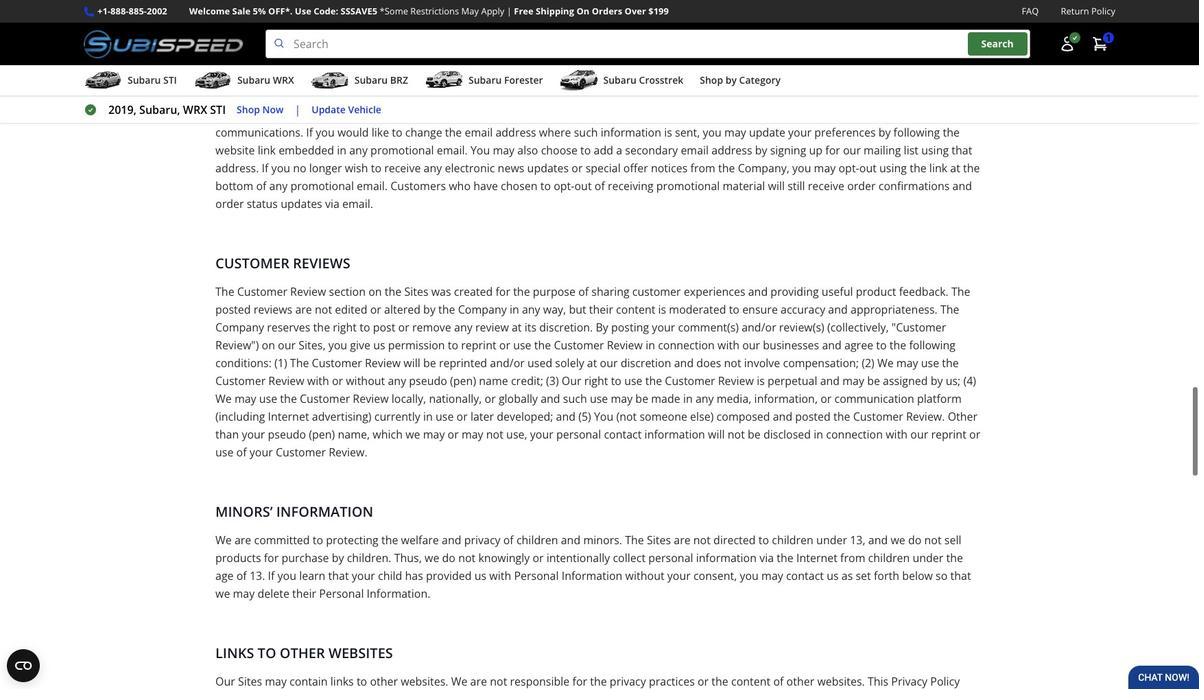 Task type: locate. For each thing, give the bounding box(es) containing it.
by inside dropdown button
[[726, 74, 737, 87]]

us inside to honor the privacy of our users, promotional communications from the company are only sent to those customers who wish us to do so. additionally, customers who have completed a purchase from the company are auto-subscribed and will receive personalized promotional communications. if you would like to change the email address where such information is sent, you may update your preferences by following the website link embedded in any promotional email. you may also choose to add a secondary email address by signing up for our mailing list using that address. if you no longer wish to receive any electronic news updates or special offer notices from the company, you may opt-out using the link at the bottom of any promotional email. customers who have chosen to opt-out of receiving promotional material will still receive order confirmations and order status updates via email.
[[866, 89, 878, 104]]

0 vertical spatial contact
[[604, 427, 642, 442]]

customer down advertising)
[[276, 445, 326, 460]]

| left "free"
[[507, 5, 512, 17]]

0 vertical spatial sites
[[405, 284, 429, 299]]

information down directed
[[697, 551, 757, 566]]

may down later
[[462, 427, 484, 442]]

1 vertical spatial wrx
[[183, 102, 207, 117]]

such inside the customer review section on the sites was created for the purpose of sharing customer experiences and providing useful product feedback. the posted reviews are not edited or altered by the company in any way, but their content is moderated to ensure accuracy and appropriateness. the company reserves the right to post or remove any review at its discretion. by posting your comment(s) and/or review(s) (collectively, "customer review") on our sites, you give us permission to reprint or use the customer review in connection with our businesses and agree to the following conditions: (1) the customer review will be reprinted and/or used solely at our discretion and does not involve compensation; (2) we may use the customer review with or without any pseudo (pen) name credit; (3) our right to use the customer review is perpetual and may be assigned by us; (4) we may use the customer review locally, nationally, or globally and such use may be made in any media, information, or communication platform (including internet advertising) currently in use or later developed; and (5) you (not someone else) composed and posted the customer review. other than your pseudo (pen) name, which we may or may not use, your personal contact information will not be disclosed in connection with our reprint or use of your customer review.
[[563, 391, 587, 406]]

we down the age
[[216, 586, 230, 601]]

advertising)
[[312, 409, 372, 424]]

us
[[866, 89, 878, 104], [373, 338, 385, 353], [475, 568, 487, 584], [827, 568, 839, 584]]

any up status at the top left of the page
[[269, 179, 288, 194]]

0 horizontal spatial using
[[880, 161, 907, 176]]

without inside the customer review section on the sites was created for the purpose of sharing customer experiences and providing useful product feedback. the posted reviews are not edited or altered by the company in any way, but their content is moderated to ensure accuracy and appropriateness. the company reserves the right to post or remove any review at its discretion. by posting your comment(s) and/or review(s) (collectively, "customer review") on our sites, you give us permission to reprint or use the customer review in connection with our businesses and agree to the following conditions: (1) the customer review will be reprinted and/or used solely at our discretion and does not involve compensation; (2) we may use the customer review with or without any pseudo (pen) name credit; (3) our right to use the customer review is perpetual and may be assigned by us; (4) we may use the customer review locally, nationally, or globally and such use may be made in any media, information, or communication platform (including internet advertising) currently in use or later developed; and (5) you (not someone else) composed and posted the customer review. other than your pseudo (pen) name, which we may or may not use, your personal contact information will not be disclosed in connection with our reprint or use of your customer review.
[[346, 373, 385, 389]]

appropriateness. the
[[851, 302, 960, 317]]

us left as
[[827, 568, 839, 584]]

use down than on the left
[[216, 445, 234, 460]]

who up would
[[338, 107, 360, 122]]

and right confirmations
[[953, 179, 973, 194]]

subaru for subaru crosstrek
[[604, 74, 637, 87]]

wrx inside dropdown button
[[273, 74, 294, 87]]

1 vertical spatial you
[[594, 409, 614, 424]]

in down would
[[337, 143, 347, 158]]

0 vertical spatial wish
[[840, 89, 863, 104]]

1 horizontal spatial updates
[[528, 161, 569, 176]]

shop inside dropdown button
[[700, 74, 724, 87]]

name,
[[338, 427, 370, 442]]

globally
[[499, 391, 538, 406]]

we inside we are committed to protecting the welfare and privacy of children and minors. the sites are not directed to children under 13, and we do not sell products for purchase by children. thus, we do not knowingly or intentionally collect personal information via the internet from children under the age of 13. if you learn that your child has provided us with personal information without your consent, you may contact us as set forth below so that we may delete their personal information.
[[216, 533, 232, 548]]

1 horizontal spatial purchase
[[457, 107, 504, 122]]

1 horizontal spatial contact
[[787, 568, 824, 584]]

internet inside we are committed to protecting the welfare and privacy of children and minors. the sites are not directed to children under 13, and we do not sell products for purchase by children. thus, we do not knowingly or intentionally collect personal information via the internet from children under the age of 13. if you learn that your child has provided us with personal information without your consent, you may contact us as set forth below so that we may delete their personal information.
[[797, 551, 838, 566]]

a subaru forester thumbnail image image
[[425, 70, 463, 91]]

where
[[539, 125, 571, 140]]

1 vertical spatial out
[[575, 179, 592, 194]]

not
[[315, 302, 332, 317], [724, 356, 742, 371], [486, 427, 504, 442], [728, 427, 745, 442], [694, 533, 711, 548], [925, 533, 942, 548], [459, 551, 476, 566]]

1 horizontal spatial sites
[[647, 533, 671, 548]]

link up confirmations
[[930, 161, 948, 176]]

are down "company are"
[[606, 107, 623, 122]]

1 horizontal spatial email
[[681, 143, 709, 158]]

from the up material
[[691, 161, 735, 176]]

learn
[[299, 568, 326, 584]]

2 vertical spatial information
[[697, 551, 757, 566]]

agree
[[845, 338, 874, 353]]

885-
[[129, 5, 147, 17]]

0 vertical spatial review.
[[907, 409, 945, 424]]

0 horizontal spatial address
[[496, 125, 537, 140]]

receive right still
[[808, 179, 845, 194]]

with down knowingly
[[490, 568, 512, 584]]

off*.
[[268, 5, 293, 17]]

+1-
[[97, 5, 111, 17]]

0 vertical spatial updates
[[528, 161, 569, 176]]

following
[[894, 125, 941, 140], [910, 338, 956, 353]]

such inside to honor the privacy of our users, promotional communications from the company are only sent to those customers who wish us to do so. additionally, customers who have completed a purchase from the company are auto-subscribed and will receive personalized promotional communications. if you would like to change the email address where such information is sent, you may update your preferences by following the website link embedded in any promotional email. you may also choose to add a secondary email address by signing up for our mailing list using that address. if you no longer wish to receive any electronic news updates or special offer notices from the company, you may opt-out using the link at the bottom of any promotional email. customers who have chosen to opt-out of receiving promotional material will still receive order confirmations and order status updates via email.
[[574, 125, 598, 140]]

their down learn
[[292, 586, 317, 601]]

0 vertical spatial is
[[665, 125, 673, 140]]

be
[[424, 356, 436, 371], [868, 373, 881, 389], [636, 391, 649, 406], [748, 427, 761, 442]]

if right 13.
[[268, 568, 275, 584]]

will
[[734, 107, 751, 122], [768, 179, 785, 194], [404, 356, 421, 371], [708, 427, 725, 442]]

children up knowingly
[[517, 533, 558, 548]]

0 horizontal spatial sti
[[163, 74, 177, 87]]

pseudo up locally, on the left
[[409, 373, 447, 389]]

1 horizontal spatial at
[[587, 356, 597, 371]]

may up (including on the bottom left of page
[[235, 391, 256, 406]]

may down 13.
[[233, 586, 255, 601]]

(pen) down advertising)
[[309, 427, 335, 442]]

do inside to honor the privacy of our users, promotional communications from the company are only sent to those customers who wish us to do so. additionally, customers who have completed a purchase from the company are auto-subscribed and will receive personalized promotional communications. if you would like to change the email address where such information is sent, you may update your preferences by following the website link embedded in any promotional email. you may also choose to add a secondary email address by signing up for our mailing list using that address. if you no longer wish to receive any electronic news updates or special offer notices from the company, you may opt-out using the link at the bottom of any promotional email. customers who have chosen to opt-out of receiving promotional material will still receive order confirmations and order status updates via email.
[[894, 89, 908, 104]]

children up forth
[[869, 551, 910, 566]]

by up those
[[726, 74, 737, 87]]

subaru for subaru brz
[[355, 74, 388, 87]]

will down 'permission'
[[404, 356, 421, 371]]

subaru inside subaru forester dropdown button
[[469, 74, 502, 87]]

1 vertical spatial via
[[760, 551, 774, 566]]

internet
[[268, 409, 309, 424], [797, 551, 838, 566]]

for inside we are committed to protecting the welfare and privacy of children and minors. the sites are not directed to children under 13, and we do not sell products for purchase by children. thus, we do not knowingly or intentionally collect personal information via the internet from children under the age of 13. if you learn that your child has provided us with personal information without your consent, you may contact us as set forth below so that we may delete their personal information.
[[264, 551, 279, 566]]

0 vertical spatial their
[[590, 302, 614, 317]]

media,
[[717, 391, 752, 406]]

1 horizontal spatial pseudo
[[409, 373, 447, 389]]

personal down knowingly
[[514, 568, 559, 584]]

crosstrek
[[639, 74, 684, 87]]

may up (not
[[611, 391, 633, 406]]

2 subaru from the left
[[237, 74, 271, 87]]

1 horizontal spatial internet
[[797, 551, 838, 566]]

without down give
[[346, 373, 385, 389]]

in inside to honor the privacy of our users, promotional communications from the company are only sent to those customers who wish us to do so. additionally, customers who have completed a purchase from the company are auto-subscribed and will receive personalized promotional communications. if you would like to change the email address where such information is sent, you may update your preferences by following the website link embedded in any promotional email. you may also choose to add a secondary email address by signing up for our mailing list using that address. if you no longer wish to receive any electronic news updates or special offer notices from the company, you may opt-out using the link at the bottom of any promotional email. customers who have chosen to opt-out of receiving promotional material will still receive order confirmations and order status updates via email.
[[337, 143, 347, 158]]

would
[[338, 125, 369, 140]]

0 horizontal spatial for
[[264, 551, 279, 566]]

1 subaru from the left
[[128, 74, 161, 87]]

connection down comment(s)
[[658, 338, 715, 353]]

we down currently
[[406, 427, 420, 442]]

subaru inside subaru crosstrek dropdown button
[[604, 74, 637, 87]]

on
[[369, 284, 382, 299], [262, 338, 275, 353]]

0 vertical spatial do
[[894, 89, 908, 104]]

provided
[[426, 568, 472, 584]]

up
[[810, 143, 823, 158]]

1 horizontal spatial under
[[913, 551, 944, 566]]

conditions:
[[216, 356, 272, 371]]

posted up disclosed
[[796, 409, 831, 424]]

connection
[[658, 338, 715, 353], [827, 427, 883, 442]]

do
[[894, 89, 908, 104], [909, 533, 922, 548], [442, 551, 456, 566]]

1 horizontal spatial personal
[[514, 568, 559, 584]]

customers up embedded
[[282, 107, 335, 122]]

1 horizontal spatial reprint
[[932, 427, 967, 442]]

subaru for subaru wrx
[[237, 74, 271, 87]]

0 vertical spatial you
[[471, 143, 490, 158]]

1 vertical spatial address
[[712, 143, 753, 158]]

a subaru crosstrek thumbnail image image
[[560, 70, 598, 91]]

sti up 2019, subaru, wrx sti
[[163, 74, 177, 87]]

contact left as
[[787, 568, 824, 584]]

+1-888-885-2002 link
[[97, 4, 167, 19]]

1 vertical spatial privacy
[[464, 533, 501, 548]]

than
[[216, 427, 239, 442]]

any up its
[[522, 302, 541, 317]]

1 horizontal spatial who
[[449, 179, 471, 194]]

using
[[922, 143, 949, 158], [880, 161, 907, 176]]

for up 'company in'
[[496, 284, 511, 299]]

like
[[372, 125, 389, 140]]

the inside we are committed to protecting the welfare and privacy of children and minors. the sites are not directed to children under 13, and we do not sell products for purchase by children. thus, we do not knowingly or intentionally collect personal information via the internet from children under the age of 13. if you learn that your child has provided us with personal information without your consent, you may contact us as set forth below so that we may delete their personal information.
[[625, 533, 644, 548]]

0 horizontal spatial who
[[338, 107, 360, 122]]

we right (2)
[[878, 356, 894, 371]]

1 horizontal spatial and/or
[[742, 320, 777, 335]]

2 vertical spatial email.
[[342, 196, 373, 211]]

information inside to honor the privacy of our users, promotional communications from the company are only sent to those customers who wish us to do so. additionally, customers who have completed a purchase from the company are auto-subscribed and will receive personalized promotional communications. if you would like to change the email address where such information is sent, you may update your preferences by following the website link embedded in any promotional email. you may also choose to add a secondary email address by signing up for our mailing list using that address. if you no longer wish to receive any electronic news updates or special offer notices from the company, you may opt-out using the link at the bottom of any promotional email. customers who have chosen to opt-out of receiving promotional material will still receive order confirmations and order status updates via email.
[[601, 125, 662, 140]]

from inside to honor the privacy of our users, promotional communications from the company are only sent to those customers who wish us to do so. additionally, customers who have completed a purchase from the company are auto-subscribed and will receive personalized promotional communications. if you would like to change the email address where such information is sent, you may update your preferences by following the website link embedded in any promotional email. you may also choose to add a secondary email address by signing up for our mailing list using that address. if you no longer wish to receive any electronic news updates or special offer notices from the company, you may opt-out using the link at the bottom of any promotional email. customers who have chosen to opt-out of receiving promotional material will still receive order confirmations and order status updates via email.
[[507, 107, 532, 122]]

(including
[[216, 409, 265, 424]]

news
[[498, 161, 525, 176]]

subaru wrx button
[[193, 68, 294, 95]]

subaru up subaru,
[[128, 74, 161, 87]]

may
[[725, 125, 747, 140], [493, 143, 515, 158], [814, 161, 836, 176], [897, 356, 919, 371], [843, 373, 865, 389], [235, 391, 256, 406], [611, 391, 633, 406], [423, 427, 445, 442], [462, 427, 484, 442], [762, 568, 784, 584], [233, 586, 255, 601]]

add
[[594, 143, 614, 158]]

reprinted
[[439, 356, 487, 371]]

0 vertical spatial have
[[363, 107, 387, 122]]

internet inside the customer review section on the sites was created for the purpose of sharing customer experiences and providing useful product feedback. the posted reviews are not edited or altered by the company in any way, but their content is moderated to ensure accuracy and appropriateness. the company reserves the right to post or remove any review at its discretion. by posting your comment(s) and/or review(s) (collectively, "customer review") on our sites, you give us permission to reprint or use the customer review in connection with our businesses and agree to the following conditions: (1) the customer review will be reprinted and/or used solely at our discretion and does not involve compensation; (2) we may use the customer review with or without any pseudo (pen) name credit; (3) our right to use the customer review is perpetual and may be assigned by us; (4) we may use the customer review locally, nationally, or globally and such use may be made in any media, information, or communication platform (including internet advertising) currently in use or later developed; and (5) you (not someone else) composed and posted the customer review. other than your pseudo (pen) name, which we may or may not use, your personal contact information will not be disclosed in connection with our reprint or use of your customer review.
[[268, 409, 309, 424]]

1 vertical spatial from the
[[691, 161, 735, 176]]

information.
[[367, 586, 431, 601]]

privacy inside we are committed to protecting the welfare and privacy of children and minors. the sites are not directed to children under 13, and we do not sell products for purchase by children. thus, we do not knowingly or intentionally collect personal information via the internet from children under the age of 13. if you learn that your child has provided us with personal information without your consent, you may contact us as set forth below so that we may delete their personal information.
[[464, 533, 501, 548]]

we up products
[[216, 533, 232, 548]]

under up below
[[913, 551, 944, 566]]

0 vertical spatial customers
[[759, 89, 812, 104]]

sti down a subaru wrx thumbnail image
[[210, 102, 226, 117]]

wrx up now
[[273, 74, 294, 87]]

contact inside the customer review section on the sites was created for the purpose of sharing customer experiences and providing useful product feedback. the posted reviews are not edited or altered by the company in any way, but their content is moderated to ensure accuracy and appropriateness. the company reserves the right to post or remove any review at its discretion. by posting your comment(s) and/or review(s) (collectively, "customer review") on our sites, you give us permission to reprint or use the customer review in connection with our businesses and agree to the following conditions: (1) the customer review will be reprinted and/or used solely at our discretion and does not involve compensation; (2) we may use the customer review with or without any pseudo (pen) name credit; (3) our right to use the customer review is perpetual and may be assigned by us; (4) we may use the customer review locally, nationally, or globally and such use may be made in any media, information, or communication platform (including internet advertising) currently in use or later developed; and (5) you (not someone else) composed and posted the customer review. other than your pseudo (pen) name, which we may or may not use, your personal contact information will not be disclosed in connection with our reprint or use of your customer review.
[[604, 427, 642, 442]]

such down 'company'
[[574, 125, 598, 140]]

communications
[[458, 89, 543, 104]]

by down 'protecting'
[[332, 551, 344, 566]]

shop by category
[[700, 74, 781, 87]]

information inside we are committed to protecting the welfare and privacy of children and minors. the sites are not directed to children under 13, and we do not sell products for purchase by children. thus, we do not knowingly or intentionally collect personal information via the internet from children under the age of 13. if you learn that your child has provided us with personal information without your consent, you may contact us as set forth below so that we may delete their personal information.
[[697, 551, 757, 566]]

search button
[[968, 33, 1028, 56]]

may up the assigned
[[897, 356, 919, 371]]

0 vertical spatial pseudo
[[409, 373, 447, 389]]

0 horizontal spatial out
[[575, 179, 592, 194]]

their
[[590, 302, 614, 317], [292, 586, 317, 601]]

right
[[333, 320, 357, 335], [585, 373, 608, 389]]

in up discretion at the bottom of page
[[646, 338, 656, 353]]

us down knowingly
[[475, 568, 487, 584]]

from inside we are committed to protecting the welfare and privacy of children and minors. the sites are not directed to children under 13, and we do not sell products for purchase by children. thus, we do not knowingly or intentionally collect personal information via the internet from children under the age of 13. if you learn that your child has provided us with personal information without your consent, you may contact us as set forth below so that we may delete their personal information.
[[841, 551, 866, 566]]

confirmations
[[879, 179, 950, 194]]

privacy down promotional material
[[285, 89, 321, 104]]

on
[[577, 5, 590, 17]]

1 vertical spatial right
[[585, 373, 608, 389]]

privacy inside to honor the privacy of our users, promotional communications from the company are only sent to those customers who wish us to do so. additionally, customers who have completed a purchase from the company are auto-subscribed and will receive personalized promotional communications. if you would like to change the email address where such information is sent, you may update your preferences by following the website link embedded in any promotional email. you may also choose to add a secondary email address by signing up for our mailing list using that address. if you no longer wish to receive any electronic news updates or special offer notices from the company, you may opt-out using the link at the bottom of any promotional email. customers who have chosen to opt-out of receiving promotional material will still receive order confirmations and order status updates via email.
[[285, 89, 321, 104]]

4 subaru from the left
[[469, 74, 502, 87]]

from down communications
[[507, 107, 532, 122]]

use
[[295, 5, 312, 17]]

subaru for subaru sti
[[128, 74, 161, 87]]

not left the edited
[[315, 302, 332, 317]]

use
[[514, 338, 532, 353], [922, 356, 940, 371], [625, 373, 643, 389], [259, 391, 277, 406], [590, 391, 608, 406], [436, 409, 454, 424], [216, 445, 234, 460]]

and down information,
[[773, 409, 793, 424]]

2 vertical spatial is
[[757, 373, 765, 389]]

the customer review section on the sites was created for the purpose of sharing customer experiences and providing useful product feedback. the posted reviews are not edited or altered by the company in any way, but their content is moderated to ensure accuracy and appropriateness. the company reserves the right to post or remove any review at its discretion. by posting your comment(s) and/or review(s) (collectively, "customer review") on our sites, you give us permission to reprint or use the customer review in connection with our businesses and agree to the following conditions: (1) the customer review will be reprinted and/or used solely at our discretion and does not involve compensation; (2) we may use the customer review with or without any pseudo (pen) name credit; (3) our right to use the customer review is perpetual and may be assigned by us; (4) we may use the customer review locally, nationally, or globally and such use may be made in any media, information, or communication platform (including internet advertising) currently in use or later developed; and (5) you (not someone else) composed and posted the customer review. other than your pseudo (pen) name, which we may or may not use, your personal contact information will not be disclosed in connection with our reprint or use of your customer review.
[[216, 284, 981, 460]]

0 horizontal spatial have
[[363, 107, 387, 122]]

to
[[216, 89, 228, 104]]

have down electronic
[[474, 179, 498, 194]]

any
[[350, 143, 368, 158], [424, 161, 442, 176], [269, 179, 288, 194], [522, 302, 541, 317], [454, 320, 473, 335], [388, 373, 406, 389], [696, 391, 714, 406]]

way,
[[543, 302, 566, 317]]

right down the edited
[[333, 320, 357, 335]]

opt-
[[839, 161, 860, 176], [554, 179, 575, 194]]

involve
[[745, 356, 781, 371]]

composed
[[717, 409, 770, 424]]

subaru sti
[[128, 74, 177, 87]]

to right like
[[392, 125, 403, 140]]

may
[[462, 5, 479, 17]]

0 vertical spatial email
[[465, 125, 493, 140]]

0 vertical spatial out
[[860, 161, 877, 176]]

2 horizontal spatial at
[[951, 161, 961, 176]]

link
[[258, 143, 276, 158], [930, 161, 948, 176]]

you inside the customer review section on the sites was created for the purpose of sharing customer experiences and providing useful product feedback. the posted reviews are not edited or altered by the company in any way, but their content is moderated to ensure accuracy and appropriateness. the company reserves the right to post or remove any review at its discretion. by posting your comment(s) and/or review(s) (collectively, "customer review") on our sites, you give us permission to reprint or use the customer review in connection with our businesses and agree to the following conditions: (1) the customer review will be reprinted and/or used solely at our discretion and does not involve compensation; (2) we may use the customer review with or without any pseudo (pen) name credit; (3) our right to use the customer review is perpetual and may be assigned by us; (4) we may use the customer review locally, nationally, or globally and such use may be made in any media, information, or communication platform (including internet advertising) currently in use or later developed; and (5) you (not someone else) composed and posted the customer review. other than your pseudo (pen) name, which we may or may not use, your personal contact information will not be disclosed in connection with our reprint or use of your customer review.
[[329, 338, 347, 353]]

2 vertical spatial for
[[264, 551, 279, 566]]

subaru inside subaru wrx dropdown button
[[237, 74, 271, 87]]

1 vertical spatial information
[[645, 427, 706, 442]]

0 vertical spatial following
[[894, 125, 941, 140]]

personal inside we are committed to protecting the welfare and privacy of children and minors. the sites are not directed to children under 13, and we do not sell products for purchase by children. thus, we do not knowingly or intentionally collect personal information via the internet from children under the age of 13. if you learn that your child has provided us with personal information without your consent, you may contact us as set forth below so that we may delete their personal information.
[[649, 551, 694, 566]]

1 vertical spatial purchase
[[282, 551, 329, 566]]

their inside we are committed to protecting the welfare and privacy of children and minors. the sites are not directed to children under 13, and we do not sell products for purchase by children. thus, we do not knowingly or intentionally collect personal information via the internet from children under the age of 13. if you learn that your child has provided us with personal information without your consent, you may contact us as set forth below so that we may delete their personal information.
[[292, 586, 317, 601]]

honor
[[231, 89, 262, 104]]

name
[[479, 373, 508, 389]]

0 vertical spatial order
[[848, 179, 876, 194]]

so
[[936, 568, 948, 584]]

and right "welfare"
[[442, 533, 462, 548]]

purchase
[[457, 107, 504, 122], [282, 551, 329, 566]]

with inside we are committed to protecting the welfare and privacy of children and minors. the sites are not directed to children under 13, and we do not sell products for purchase by children. thus, we do not knowingly or intentionally collect personal information via the internet from children under the age of 13. if you learn that your child has provided us with personal information without your consent, you may contact us as set forth below so that we may delete their personal information.
[[490, 568, 512, 584]]

1 vertical spatial under
[[913, 551, 944, 566]]

review down give
[[365, 356, 401, 371]]

you left no
[[272, 161, 290, 176]]

0 vertical spatial under
[[817, 533, 848, 548]]

0 vertical spatial information
[[601, 125, 662, 140]]

age
[[216, 568, 234, 584]]

1 vertical spatial we
[[216, 391, 232, 406]]

0 vertical spatial from
[[507, 107, 532, 122]]

if right the address.
[[262, 161, 269, 176]]

1 vertical spatial |
[[295, 102, 301, 117]]

1 horizontal spatial (pen)
[[450, 373, 476, 389]]

1 vertical spatial personal
[[649, 551, 694, 566]]

and/or down 'ensure'
[[742, 320, 777, 335]]

from the up 'company'
[[546, 89, 590, 104]]

company,
[[738, 161, 790, 176]]

posted
[[216, 302, 251, 317], [796, 409, 831, 424]]

open widget image
[[7, 649, 40, 682]]

0 vertical spatial internet
[[268, 409, 309, 424]]

subaru up honor
[[237, 74, 271, 87]]

5 subaru from the left
[[604, 74, 637, 87]]

1 horizontal spatial their
[[590, 302, 614, 317]]

2 vertical spatial we
[[216, 533, 232, 548]]

secondary
[[625, 143, 678, 158]]

0 horizontal spatial privacy
[[285, 89, 321, 104]]

1 horizontal spatial link
[[930, 161, 948, 176]]

0 horizontal spatial their
[[292, 586, 317, 601]]

subaru inside subaru sti dropdown button
[[128, 74, 161, 87]]

1 vertical spatial shop
[[237, 103, 260, 116]]

wish
[[840, 89, 863, 104], [345, 161, 368, 176]]

currently
[[375, 409, 421, 424]]

a subaru wrx thumbnail image image
[[193, 70, 232, 91]]

with down sites,
[[307, 373, 329, 389]]

information down someone
[[645, 427, 706, 442]]

0 vertical spatial |
[[507, 5, 512, 17]]

1 horizontal spatial customers
[[759, 89, 812, 104]]

subscribed
[[652, 107, 708, 122]]

in down locally, on the left
[[423, 409, 433, 424]]

search
[[982, 37, 1014, 50]]

1 vertical spatial wish
[[345, 161, 368, 176]]

and right 13,
[[869, 533, 888, 548]]

1 horizontal spatial for
[[496, 284, 511, 299]]

is inside to honor the privacy of our users, promotional communications from the company are only sent to those customers who wish us to do so. additionally, customers who have completed a purchase from the company are auto-subscribed and will receive personalized promotional communications. if you would like to change the email address where such information is sent, you may update your preferences by following the website link embedded in any promotional email. you may also choose to add a secondary email address by signing up for our mailing list using that address. if you no longer wish to receive any electronic news updates or special offer notices from the company, you may opt-out using the link at the bottom of any promotional email. customers who have chosen to opt-out of receiving promotional material will still receive order confirmations and order status updates via email.
[[665, 125, 673, 140]]

1 vertical spatial on
[[262, 338, 275, 353]]

from
[[507, 107, 532, 122], [841, 551, 866, 566]]

their up by
[[590, 302, 614, 317]]

or
[[572, 161, 583, 176], [370, 302, 382, 317], [399, 320, 410, 335], [500, 338, 511, 353], [332, 373, 343, 389], [485, 391, 496, 406], [821, 391, 832, 406], [457, 409, 468, 424], [448, 427, 459, 442], [970, 427, 981, 442], [533, 551, 544, 566]]

personal down learn
[[319, 586, 364, 601]]

nationally,
[[429, 391, 482, 406]]

purpose
[[533, 284, 576, 299]]

1 horizontal spatial out
[[860, 161, 877, 176]]

you up electronic
[[471, 143, 490, 158]]

if inside we are committed to protecting the welfare and privacy of children and minors. the sites are not directed to children under 13, and we do not sell products for purchase by children. thus, we do not knowingly or intentionally collect personal information via the internet from children under the age of 13. if you learn that your child has provided us with personal information without your consent, you may contact us as set forth below so that we may delete their personal information.
[[268, 568, 275, 584]]

following down "customer
[[910, 338, 956, 353]]

personal right collect
[[649, 551, 694, 566]]

0 vertical spatial purchase
[[457, 107, 504, 122]]

providing
[[771, 284, 819, 299]]

via inside to honor the privacy of our users, promotional communications from the company are only sent to those customers who wish us to do so. additionally, customers who have completed a purchase from the company are auto-subscribed and will receive personalized promotional communications. if you would like to change the email address where such information is sent, you may update your preferences by following the website link embedded in any promotional email. you may also choose to add a secondary email address by signing up for our mailing list using that address. if you no longer wish to receive any electronic news updates or special offer notices from the company, you may opt-out using the link at the bottom of any promotional email. customers who have chosen to opt-out of receiving promotional material will still receive order confirmations and order status updates via email.
[[325, 196, 340, 211]]

information
[[601, 125, 662, 140], [645, 427, 706, 442], [697, 551, 757, 566]]

1 vertical spatial email
[[681, 143, 709, 158]]

promotional
[[216, 59, 317, 78]]

0 horizontal spatial link
[[258, 143, 276, 158]]

return policy
[[1061, 5, 1116, 17]]

for right up
[[826, 143, 841, 158]]

subaru inside subaru brz dropdown button
[[355, 74, 388, 87]]

to left 'ensure'
[[729, 302, 740, 317]]

following inside the customer review section on the sites was created for the purpose of sharing customer experiences and providing useful product feedback. the posted reviews are not edited or altered by the company in any way, but their content is moderated to ensure accuracy and appropriateness. the company reserves the right to post or remove any review at its discretion. by posting your comment(s) and/or review(s) (collectively, "customer review") on our sites, you give us permission to reprint or use the customer review in connection with our businesses and agree to the following conditions: (1) the customer review will be reprinted and/or used solely at our discretion and does not involve compensation; (2) we may use the customer review with or without any pseudo (pen) name credit; (3) our right to use the customer review is perpetual and may be assigned by us; (4) we may use the customer review locally, nationally, or globally and such use may be made in any media, information, or communication platform (including internet advertising) currently in use or later developed; and (5) you (not someone else) composed and posted the customer review. other than your pseudo (pen) name, which we may or may not use, your personal contact information will not be disclosed in connection with our reprint or use of your customer review.
[[910, 338, 956, 353]]

0 vertical spatial shop
[[700, 74, 724, 87]]

vehicle
[[348, 103, 382, 116]]

are right 'reviews'
[[295, 302, 312, 317]]

section
[[329, 284, 366, 299]]

company reserves
[[216, 320, 311, 335]]

on down company reserves
[[262, 338, 275, 353]]

using right "list" at top right
[[922, 143, 949, 158]]

to up reprinted
[[448, 338, 459, 353]]

3 subaru from the left
[[355, 74, 388, 87]]

committed
[[254, 533, 310, 548]]

sites
[[405, 284, 429, 299], [647, 533, 671, 548]]

0 vertical spatial connection
[[658, 338, 715, 353]]

(2)
[[862, 356, 875, 371]]

be down composed
[[748, 427, 761, 442]]

1 horizontal spatial on
[[369, 284, 382, 299]]

1 vertical spatial personal
[[319, 586, 364, 601]]

1 vertical spatial for
[[496, 284, 511, 299]]

0 horizontal spatial pseudo
[[268, 427, 306, 442]]

email down sent,
[[681, 143, 709, 158]]

following up "list" at top right
[[894, 125, 941, 140]]

purchase inside we are committed to protecting the welfare and privacy of children and minors. the sites are not directed to children under 13, and we do not sell products for purchase by children. thus, we do not knowingly or intentionally collect personal information via the internet from children under the age of 13. if you learn that your child has provided us with personal information without your consent, you may contact us as set forth below so that we may delete their personal information.
[[282, 551, 329, 566]]

experiences
[[684, 284, 746, 299]]

1 horizontal spatial a
[[617, 143, 623, 158]]

right right our at the bottom
[[585, 373, 608, 389]]

1 horizontal spatial receive
[[753, 107, 790, 122]]

to up give
[[360, 320, 370, 335]]

1 horizontal spatial have
[[474, 179, 498, 194]]

is down involve
[[757, 373, 765, 389]]

0 horizontal spatial purchase
[[282, 551, 329, 566]]

businesses
[[763, 338, 820, 353]]

receive up customers
[[384, 161, 421, 176]]

| right now
[[295, 102, 301, 117]]

are up products
[[235, 533, 251, 548]]

2 horizontal spatial children
[[869, 551, 910, 566]]

is left sent,
[[665, 125, 673, 140]]

0 horizontal spatial order
[[216, 196, 244, 211]]

for inside to honor the privacy of our users, promotional communications from the company are only sent to those customers who wish us to do so. additionally, customers who have completed a purchase from the company are auto-subscribed and will receive personalized promotional communications. if you would like to change the email address where such information is sent, you may update your preferences by following the website link embedded in any promotional email. you may also choose to add a secondary email address by signing up for our mailing list using that address. if you no longer wish to receive any electronic news updates or special offer notices from the company, you may opt-out using the link at the bottom of any promotional email. customers who have chosen to opt-out of receiving promotional material will still receive order confirmations and order status updates via email.
[[826, 143, 841, 158]]



Task type: describe. For each thing, give the bounding box(es) containing it.
not right does
[[724, 356, 742, 371]]

1 vertical spatial is
[[659, 302, 667, 317]]

2 vertical spatial who
[[449, 179, 471, 194]]

personalized
[[793, 107, 858, 122]]

moderated
[[669, 302, 727, 317]]

permission
[[388, 338, 445, 353]]

1 vertical spatial connection
[[827, 427, 883, 442]]

customer down conditions:
[[216, 373, 266, 389]]

by
[[596, 320, 609, 335]]

communications.
[[216, 125, 303, 140]]

0 vertical spatial a
[[448, 107, 454, 122]]

developed;
[[497, 409, 553, 424]]

a subaru sti thumbnail image image
[[84, 70, 122, 91]]

use down its
[[514, 338, 532, 353]]

their inside the customer review section on the sites was created for the purpose of sharing customer experiences and providing useful product feedback. the posted reviews are not edited or altered by the company in any way, but their content is moderated to ensure accuracy and appropriateness. the company reserves the right to post or remove any review at its discretion. by posting your comment(s) and/or review(s) (collectively, "customer review") on our sites, you give us permission to reprint or use the customer review in connection with our businesses and agree to the following conditions: (1) the customer review will be reprinted and/or used solely at our discretion and does not involve compensation; (2) we may use the customer review with or without any pseudo (pen) name credit; (3) our right to use the customer review is perpetual and may be assigned by us; (4) we may use the customer review locally, nationally, or globally and such use may be made in any media, information, or communication platform (including internet advertising) currently in use or later developed; and (5) you (not someone else) composed and posted the customer review. other than your pseudo (pen) name, which we may or may not use, your personal contact information will not be disclosed in connection with our reprint or use of your customer review.
[[590, 302, 614, 317]]

any up the 'else)'
[[696, 391, 714, 406]]

2 horizontal spatial receive
[[808, 179, 845, 194]]

auto-
[[626, 107, 652, 122]]

give
[[350, 338, 371, 353]]

use down nationally,
[[436, 409, 454, 424]]

1 vertical spatial reprint
[[932, 427, 967, 442]]

by left us;
[[931, 373, 943, 389]]

ensure
[[743, 302, 778, 317]]

1 horizontal spatial address
[[712, 143, 753, 158]]

or inside we are committed to protecting the welfare and privacy of children and minors. the sites are not directed to children under 13, and we do not sell products for purchase by children. thus, we do not knowingly or intentionally collect personal information via the internet from children under the age of 13. if you learn that your child has provided us with personal information without your consent, you may contact us as set forth below so that we may delete their personal information.
[[533, 551, 544, 566]]

0 vertical spatial email.
[[437, 143, 468, 158]]

altered
[[384, 302, 421, 317]]

customers
[[391, 179, 446, 194]]

customer reviews
[[216, 254, 350, 273]]

we inside the customer review section on the sites was created for the purpose of sharing customer experiences and providing useful product feedback. the posted reviews are not edited or altered by the company in any way, but their content is moderated to ensure accuracy and appropriateness. the company reserves the right to post or remove any review at its discretion. by posting your comment(s) and/or review(s) (collectively, "customer review") on our sites, you give us permission to reprint or use the customer review in connection with our businesses and agree to the following conditions: (1) the customer review will be reprinted and/or used solely at our discretion and does not involve compensation; (2) we may use the customer review with or without any pseudo (pen) name credit; (3) our right to use the customer review is perpetual and may be assigned by us; (4) we may use the customer review locally, nationally, or globally and such use may be made in any media, information, or communication platform (including internet advertising) currently in use or later developed; and (5) you (not someone else) composed and posted the customer review. other than your pseudo (pen) name, which we may or may not use, your personal contact information will not be disclosed in connection with our reprint or use of your customer review.
[[406, 427, 420, 442]]

1 vertical spatial a
[[617, 143, 623, 158]]

links to other websites
[[216, 644, 393, 662]]

may up news at the top of the page
[[493, 143, 515, 158]]

0 vertical spatial personal
[[514, 568, 559, 584]]

the right (1) on the bottom left
[[290, 356, 309, 371]]

to right agree
[[877, 338, 887, 353]]

1 vertical spatial order
[[216, 196, 244, 211]]

to down discretion at the bottom of page
[[611, 373, 622, 389]]

to left the add
[[581, 143, 591, 158]]

sale
[[232, 5, 251, 17]]

be up (not
[[636, 391, 649, 406]]

0 vertical spatial address
[[496, 125, 537, 140]]

update vehicle button
[[312, 102, 382, 118]]

1 vertical spatial and/or
[[490, 356, 525, 371]]

may left "update"
[[725, 125, 747, 140]]

information inside the customer review section on the sites was created for the purpose of sharing customer experiences and providing useful product feedback. the posted reviews are not edited or altered by the company in any way, but their content is moderated to ensure accuracy and appropriateness. the company reserves the right to post or remove any review at its discretion. by posting your comment(s) and/or review(s) (collectively, "customer review") on our sites, you give us permission to reprint or use the customer review in connection with our businesses and agree to the following conditions: (1) the customer review will be reprinted and/or used solely at our discretion and does not involve compensation; (2) we may use the customer review with or without any pseudo (pen) name credit; (3) our right to use the customer review is perpetual and may be assigned by us; (4) we may use the customer review locally, nationally, or globally and such use may be made in any media, information, or communication platform (including internet advertising) currently in use or later developed; and (5) you (not someone else) composed and posted the customer review. other than your pseudo (pen) name, which we may or may not use, your personal contact information will not be disclosed in connection with our reprint or use of your customer review.
[[645, 427, 706, 442]]

$199
[[649, 5, 669, 17]]

1 horizontal spatial review.
[[907, 409, 945, 424]]

sharing
[[592, 284, 630, 299]]

use up (including on the bottom left of page
[[259, 391, 277, 406]]

thus,
[[394, 551, 422, 566]]

list
[[904, 143, 919, 158]]

promotional down so.
[[861, 107, 925, 122]]

to down information
[[313, 533, 323, 548]]

sites inside the customer review section on the sites was created for the purpose of sharing customer experiences and providing useful product feedback. the posted reviews are not edited or altered by the company in any way, but their content is moderated to ensure accuracy and appropriateness. the company reserves the right to post or remove any review at its discretion. by posting your comment(s) and/or review(s) (collectively, "customer review") on our sites, you give us permission to reprint or use the customer review in connection with our businesses and agree to the following conditions: (1) the customer review will be reprinted and/or used solely at our discretion and does not involve compensation; (2) we may use the customer review with or without any pseudo (pen) name credit; (3) our right to use the customer review is perpetual and may be assigned by us; (4) we may use the customer review locally, nationally, or globally and such use may be made in any media, information, or communication platform (including internet advertising) currently in use or later developed; and (5) you (not someone else) composed and posted the customer review. other than your pseudo (pen) name, which we may or may not use, your personal contact information will not be disclosed in connection with our reprint or use of your customer review.
[[405, 284, 429, 299]]

(5)
[[579, 409, 592, 424]]

0 horizontal spatial children
[[517, 533, 558, 548]]

welfare
[[401, 533, 439, 548]]

0 horizontal spatial personal
[[319, 586, 364, 601]]

to right directed
[[759, 533, 769, 548]]

0 vertical spatial posted
[[216, 302, 251, 317]]

later
[[471, 409, 494, 424]]

customer down communication
[[854, 409, 904, 424]]

0 vertical spatial who
[[815, 89, 837, 104]]

receiving
[[608, 179, 654, 194]]

will down those
[[734, 107, 751, 122]]

1 vertical spatial if
[[262, 161, 269, 176]]

(not
[[617, 409, 637, 424]]

shop for shop now
[[237, 103, 260, 116]]

does
[[697, 356, 722, 371]]

1 vertical spatial do
[[909, 533, 922, 548]]

you right consent,
[[740, 568, 759, 584]]

not up provided
[[459, 551, 476, 566]]

embedded
[[279, 143, 334, 158]]

0 vertical spatial from the
[[546, 89, 590, 104]]

us inside the customer review section on the sites was created for the purpose of sharing customer experiences and providing useful product feedback. the posted reviews are not edited or altered by the company in any way, but their content is moderated to ensure accuracy and appropriateness. the company reserves the right to post or remove any review at its discretion. by posting your comment(s) and/or review(s) (collectively, "customer review") on our sites, you give us permission to reprint or use the customer review in connection with our businesses and agree to the following conditions: (1) the customer review will be reprinted and/or used solely at our discretion and does not involve compensation; (2) we may use the customer review with or without any pseudo (pen) name credit; (3) our right to use the customer review is perpetual and may be assigned by us; (4) we may use the customer review locally, nationally, or globally and such use may be made in any media, information, or communication platform (including internet advertising) currently in use or later developed; and (5) you (not someone else) composed and posted the customer review. other than your pseudo (pen) name, which we may or may not use, your personal contact information will not be disclosed in connection with our reprint or use of your customer review.
[[373, 338, 385, 353]]

only
[[664, 89, 686, 104]]

free
[[514, 5, 534, 17]]

+1-888-885-2002
[[97, 5, 167, 17]]

that right so
[[951, 568, 972, 584]]

2002
[[147, 5, 167, 17]]

the down customer
[[216, 284, 234, 299]]

which
[[373, 427, 403, 442]]

you inside to honor the privacy of our users, promotional communications from the company are only sent to those customers who wish us to do so. additionally, customers who have completed a purchase from the company are auto-subscribed and will receive personalized promotional communications. if you would like to change the email address where such information is sent, you may update your preferences by following the website link embedded in any promotional email. you may also choose to add a secondary email address by signing up for our mailing list using that address. if you no longer wish to receive any electronic news updates or special offer notices from the company, you may opt-out using the link at the bottom of any promotional email. customers who have chosen to opt-out of receiving promotional material will still receive order confirmations and order status updates via email.
[[471, 143, 490, 158]]

someone
[[640, 409, 688, 424]]

1 horizontal spatial wish
[[840, 89, 863, 104]]

and down compensation;
[[821, 373, 840, 389]]

or inside to honor the privacy of our users, promotional communications from the company are only sent to those customers who wish us to do so. additionally, customers who have completed a purchase from the company are auto-subscribed and will receive personalized promotional communications. if you would like to change the email address where such information is sent, you may update your preferences by following the website link embedded in any promotional email. you may also choose to add a secondary email address by signing up for our mailing list using that address. if you no longer wish to receive any electronic news updates or special offer notices from the company, you may opt-out using the link at the bottom of any promotional email. customers who have chosen to opt-out of receiving promotional material will still receive order confirmations and order status updates via email.
[[572, 161, 583, 176]]

code:
[[314, 5, 339, 17]]

0 horizontal spatial review.
[[329, 445, 368, 460]]

update
[[749, 125, 786, 140]]

forester
[[504, 74, 543, 87]]

your inside to honor the privacy of our users, promotional communications from the company are only sent to those customers who wish us to do so. additionally, customers who have completed a purchase from the company are auto-subscribed and will receive personalized promotional communications. if you would like to change the email address where such information is sent, you may update your preferences by following the website link embedded in any promotional email. you may also choose to add a secondary email address by signing up for our mailing list using that address. if you no longer wish to receive any electronic news updates or special offer notices from the company, you may opt-out using the link at the bottom of any promotional email. customers who have chosen to opt-out of receiving promotional material will still receive order confirmations and order status updates via email.
[[789, 125, 812, 140]]

0 vertical spatial and/or
[[742, 320, 777, 335]]

1 horizontal spatial opt-
[[839, 161, 860, 176]]

orders
[[592, 5, 623, 17]]

not down composed
[[728, 427, 745, 442]]

0 horizontal spatial under
[[817, 533, 848, 548]]

subaru crosstrek
[[604, 74, 684, 87]]

has
[[405, 568, 423, 584]]

you down update
[[316, 125, 335, 140]]

and up 'ensure'
[[749, 284, 768, 299]]

0 horizontal spatial (pen)
[[309, 427, 335, 442]]

any left review on the left top of the page
[[454, 320, 473, 335]]

0 vertical spatial link
[[258, 143, 276, 158]]

following inside to honor the privacy of our users, promotional communications from the company are only sent to those customers who wish us to do so. additionally, customers who have completed a purchase from the company are auto-subscribed and will receive personalized promotional communications. if you would like to change the email address where such information is sent, you may update your preferences by following the website link embedded in any promotional email. you may also choose to add a secondary email address by signing up for our mailing list using that address. if you no longer wish to receive any electronic news updates or special offer notices from the company, you may opt-out using the link at the bottom of any promotional email. customers who have chosen to opt-out of receiving promotional material will still receive order confirmations and order status updates via email.
[[894, 125, 941, 140]]

contact inside we are committed to protecting the welfare and privacy of children and minors. the sites are not directed to children under 13, and we do not sell products for purchase by children. thus, we do not knowingly or intentionally collect personal information via the internet from children under the age of 13. if you learn that your child has provided us with personal information without your consent, you may contact us as set forth below so that we may delete their personal information.
[[787, 568, 824, 584]]

0 vertical spatial on
[[369, 284, 382, 299]]

sites inside we are committed to protecting the welfare and privacy of children and minors. the sites are not directed to children under 13, and we do not sell products for purchase by children. thus, we do not knowingly or intentionally collect personal information via the internet from children under the age of 13. if you learn that your child has provided us with personal information without your consent, you may contact us as set forth below so that we may delete their personal information.
[[647, 533, 671, 548]]

review up media,
[[718, 373, 754, 389]]

are inside the customer review section on the sites was created for the purpose of sharing customer experiences and providing useful product feedback. the posted reviews are not edited or altered by the company in any way, but their content is moderated to ensure accuracy and appropriateness. the company reserves the right to post or remove any review at its discretion. by posting your comment(s) and/or review(s) (collectively, "customer review") on our sites, you give us permission to reprint or use the customer review in connection with our businesses and agree to the following conditions: (1) the customer review will be reprinted and/or used solely at our discretion and does not involve compensation; (2) we may use the customer review with or without any pseudo (pen) name credit; (3) our right to use the customer review is perpetual and may be assigned by us; (4) we may use the customer review locally, nationally, or globally and such use may be made in any media, information, or communication platform (including internet advertising) currently in use or later developed; and (5) you (not someone else) composed and posted the customer review. other than your pseudo (pen) name, which we may or may not use, your personal contact information will not be disclosed in connection with our reprint or use of your customer review.
[[295, 302, 312, 317]]

to right chosen
[[541, 179, 551, 194]]

1 horizontal spatial right
[[585, 373, 608, 389]]

use,
[[507, 427, 528, 442]]

compensation;
[[783, 356, 859, 371]]

as
[[842, 568, 853, 584]]

are inside to honor the privacy of our users, promotional communications from the company are only sent to those customers who wish us to do so. additionally, customers who have completed a purchase from the company are auto-subscribed and will receive personalized promotional communications. if you would like to change the email address where such information is sent, you may update your preferences by following the website link embedded in any promotional email. you may also choose to add a secondary email address by signing up for our mailing list using that address. if you no longer wish to receive any electronic news updates or special offer notices from the company, you may opt-out using the link at the bottom of any promotional email. customers who have chosen to opt-out of receiving promotional material will still receive order confirmations and order status updates via email.
[[606, 107, 623, 122]]

so.
[[910, 89, 925, 104]]

1 vertical spatial posted
[[796, 409, 831, 424]]

0 vertical spatial receive
[[753, 107, 790, 122]]

other
[[948, 409, 978, 424]]

you up delete
[[278, 568, 297, 584]]

to down like
[[371, 161, 382, 176]]

and left does
[[675, 356, 694, 371]]

may down nationally,
[[423, 427, 445, 442]]

button image
[[1060, 36, 1076, 52]]

promotional down notices
[[657, 179, 720, 194]]

review up currently
[[353, 391, 389, 406]]

may right consent,
[[762, 568, 784, 584]]

policy
[[1092, 5, 1116, 17]]

not left directed
[[694, 533, 711, 548]]

information
[[562, 568, 623, 584]]

review")
[[216, 338, 259, 353]]

1 vertical spatial sti
[[210, 102, 226, 117]]

any up locally, on the left
[[388, 373, 406, 389]]

0 horizontal spatial connection
[[658, 338, 715, 353]]

2 vertical spatial do
[[442, 551, 456, 566]]

at inside to honor the privacy of our users, promotional communications from the company are only sent to those customers who wish us to do so. additionally, customers who have completed a purchase from the company are auto-subscribed and will receive personalized promotional communications. if you would like to change the email address where such information is sent, you may update your preferences by following the website link embedded in any promotional email. you may also choose to add a secondary email address by signing up for our mailing list using that address. if you no longer wish to receive any electronic news updates or special offer notices from the company, you may opt-out using the link at the bottom of any promotional email. customers who have chosen to opt-out of receiving promotional material will still receive order confirmations and order status updates via email.
[[951, 161, 961, 176]]

return
[[1061, 5, 1090, 17]]

search input field
[[266, 30, 1031, 58]]

customer
[[633, 284, 681, 299]]

customer up 'reviews'
[[237, 284, 288, 299]]

but
[[569, 302, 587, 317]]

shop now
[[237, 103, 284, 116]]

now
[[263, 103, 284, 116]]

customer down give
[[312, 356, 362, 371]]

0 horizontal spatial updates
[[281, 196, 322, 211]]

5%
[[253, 5, 266, 17]]

that inside to honor the privacy of our users, promotional communications from the company are only sent to those customers who wish us to do so. additionally, customers who have completed a purchase from the company are auto-subscribed and will receive personalized promotional communications. if you would like to change the email address where such information is sent, you may update your preferences by following the website link embedded in any promotional email. you may also choose to add a secondary email address by signing up for our mailing list using that address. if you no longer wish to receive any electronic news updates or special offer notices from the company, you may opt-out using the link at the bottom of any promotional email. customers who have chosen to opt-out of receiving promotional material will still receive order confirmations and order status updates via email.
[[952, 143, 973, 158]]

by inside we are committed to protecting the welfare and privacy of children and minors. the sites are not directed to children under 13, and we do not sell products for purchase by children. thus, we do not knowingly or intentionally collect personal information via the internet from children under the age of 13. if you learn that your child has provided us with personal information without your consent, you may contact us as set forth below so that we may delete their personal information.
[[332, 551, 344, 566]]

review down reviews
[[290, 284, 326, 299]]

0 vertical spatial if
[[306, 125, 313, 140]]

discretion.
[[540, 320, 593, 335]]

to
[[258, 644, 276, 662]]

0 horizontal spatial opt-
[[554, 179, 575, 194]]

customer up solely
[[554, 338, 604, 353]]

0 vertical spatial we
[[878, 356, 894, 371]]

update vehicle
[[312, 103, 382, 116]]

1 horizontal spatial order
[[848, 179, 876, 194]]

the right feedback.
[[952, 284, 971, 299]]

by up company,
[[756, 143, 768, 158]]

knowingly
[[479, 551, 530, 566]]

and up intentionally on the bottom of page
[[561, 533, 581, 548]]

(collectively,
[[828, 320, 889, 335]]

we up forth
[[891, 533, 906, 548]]

its
[[525, 320, 537, 335]]

additionally,
[[216, 107, 279, 122]]

consent,
[[694, 568, 737, 584]]

users,
[[358, 89, 388, 104]]

created
[[454, 284, 493, 299]]

minors.
[[584, 533, 623, 548]]

directed
[[714, 533, 756, 548]]

bottom
[[216, 179, 253, 194]]

a subaru brz thumbnail image image
[[311, 70, 349, 91]]

are left directed
[[674, 533, 691, 548]]

0 horizontal spatial email
[[465, 125, 493, 140]]

promotional down change in the left top of the page
[[371, 143, 434, 158]]

for inside the customer review section on the sites was created for the purpose of sharing customer experiences and providing useful product feedback. the posted reviews are not edited or altered by the company in any way, but their content is moderated to ensure accuracy and appropriateness. the company reserves the right to post or remove any review at its discretion. by posting your comment(s) and/or review(s) (collectively, "customer review") on our sites, you give us permission to reprint or use the customer review in connection with our businesses and agree to the following conditions: (1) the customer review will be reprinted and/or used solely at our discretion and does not involve compensation; (2) we may use the customer review with or without any pseudo (pen) name credit; (3) our right to use the customer review is perpetual and may be assigned by us; (4) we may use the customer review locally, nationally, or globally and such use may be made in any media, information, or communication platform (including internet advertising) currently in use or later developed; and (5) you (not someone else) composed and posted the customer review. other than your pseudo (pen) name, which we may or may not use, your personal contact information will not be disclosed in connection with our reprint or use of your customer review.
[[496, 284, 511, 299]]

1 vertical spatial pseudo
[[268, 427, 306, 442]]

minors' information
[[216, 503, 373, 521]]

protecting
[[326, 533, 379, 548]]

0 vertical spatial right
[[333, 320, 357, 335]]

to right the sent
[[714, 89, 724, 104]]

use down discretion at the bottom of page
[[625, 373, 643, 389]]

0 horizontal spatial |
[[295, 102, 301, 117]]

by up mailing
[[879, 125, 891, 140]]

in right disclosed
[[814, 427, 824, 442]]

be down 'permission'
[[424, 356, 436, 371]]

shop for shop by category
[[700, 74, 724, 87]]

customer up advertising)
[[300, 391, 350, 406]]

sent,
[[675, 125, 700, 140]]

websites
[[329, 644, 393, 662]]

1 vertical spatial at
[[512, 320, 522, 335]]

and down (3)
[[541, 391, 561, 406]]

subaru forester
[[469, 74, 543, 87]]

we down "welfare"
[[425, 551, 440, 566]]

personal inside the customer review section on the sites was created for the purpose of sharing customer experiences and providing useful product feedback. the posted reviews are not edited or altered by the company in any way, but their content is moderated to ensure accuracy and appropriateness. the company reserves the right to post or remove any review at its discretion. by posting your comment(s) and/or review(s) (collectively, "customer review") on our sites, you give us permission to reprint or use the customer review in connection with our businesses and agree to the following conditions: (1) the customer review will be reprinted and/or used solely at our discretion and does not involve compensation; (2) we may use the customer review with or without any pseudo (pen) name credit; (3) our right to use the customer review is perpetual and may be assigned by us; (4) we may use the customer review locally, nationally, or globally and such use may be made in any media, information, or communication platform (including internet advertising) currently in use or later developed; and (5) you (not someone else) composed and posted the customer review. other than your pseudo (pen) name, which we may or may not use, your personal contact information will not be disclosed in connection with our reprint or use of your customer review.
[[557, 427, 601, 442]]

and up compensation;
[[823, 338, 842, 353]]

1 vertical spatial who
[[338, 107, 360, 122]]

without inside we are committed to protecting the welfare and privacy of children and minors. the sites are not directed to children under 13, and we do not sell products for purchase by children. thus, we do not knowingly or intentionally collect personal information via the internet from children under the age of 13. if you learn that your child has provided us with personal information without your consent, you may contact us as set forth below so that we may delete their personal information.
[[626, 568, 665, 584]]

1
[[1106, 31, 1112, 44]]

1 horizontal spatial using
[[922, 143, 949, 158]]

review down (1) on the bottom left
[[269, 373, 304, 389]]

intentionally
[[547, 551, 610, 566]]

not down later
[[486, 427, 504, 442]]

disclosed
[[764, 427, 811, 442]]

any up customers
[[424, 161, 442, 176]]

1 vertical spatial have
[[474, 179, 498, 194]]

to left so.
[[881, 89, 891, 104]]

with down communication
[[886, 427, 908, 442]]

set
[[856, 568, 872, 584]]

notices
[[651, 161, 688, 176]]

1 vertical spatial link
[[930, 161, 948, 176]]

sti inside dropdown button
[[163, 74, 177, 87]]

purchase inside to honor the privacy of our users, promotional communications from the company are only sent to those customers who wish us to do so. additionally, customers who have completed a purchase from the company are auto-subscribed and will receive personalized promotional communications. if you would like to change the email address where such information is sent, you may update your preferences by following the website link embedded in any promotional email. you may also choose to add a secondary email address by signing up for our mailing list using that address. if you no longer wish to receive any electronic news updates or special offer notices from the company, you may opt-out using the link at the bottom of any promotional email. customers who have chosen to opt-out of receiving promotional material will still receive order confirmations and order status updates via email.
[[457, 107, 504, 122]]

promotional down longer
[[291, 179, 354, 194]]

via inside we are committed to protecting the welfare and privacy of children and minors. the sites are not directed to children under 13, and we do not sell products for purchase by children. thus, we do not knowingly or intentionally collect personal information via the internet from children under the age of 13. if you learn that your child has provided us with personal information without your consent, you may contact us as set forth below so that we may delete their personal information.
[[760, 551, 774, 566]]

any down would
[[350, 143, 368, 158]]

and left (5)
[[556, 409, 576, 424]]

and down those
[[711, 107, 731, 122]]

promotional up the completed
[[391, 89, 455, 104]]

product
[[856, 284, 897, 299]]

that right learn
[[328, 568, 349, 584]]

may down (2)
[[843, 373, 865, 389]]

completed
[[390, 107, 445, 122]]

will left still
[[768, 179, 785, 194]]

0 horizontal spatial reprint
[[461, 338, 497, 353]]

credit;
[[511, 373, 544, 389]]

in right made
[[684, 391, 693, 406]]

will down the 'else)'
[[708, 427, 725, 442]]

remove
[[412, 320, 452, 335]]

0 horizontal spatial customers
[[282, 107, 335, 122]]

you inside the customer review section on the sites was created for the purpose of sharing customer experiences and providing useful product feedback. the posted reviews are not edited or altered by the company in any way, but their content is moderated to ensure accuracy and appropriateness. the company reserves the right to post or remove any review at its discretion. by posting your comment(s) and/or review(s) (collectively, "customer review") on our sites, you give us permission to reprint or use the customer review in connection with our businesses and agree to the following conditions: (1) the customer review will be reprinted and/or used solely at our discretion and does not involve compensation; (2) we may use the customer review with or without any pseudo (pen) name credit; (3) our right to use the customer review is perpetual and may be assigned by us; (4) we may use the customer review locally, nationally, or globally and such use may be made in any media, information, or communication platform (including internet advertising) currently in use or later developed; and (5) you (not someone else) composed and posted the customer review. other than your pseudo (pen) name, which we may or may not use, your personal contact information will not be disclosed in connection with our reprint or use of your customer review.
[[594, 409, 614, 424]]

sssave5
[[341, 5, 378, 17]]

use up (5)
[[590, 391, 608, 406]]

1 vertical spatial email.
[[357, 179, 388, 194]]

sites,
[[299, 338, 326, 353]]

subaru sti button
[[84, 68, 177, 95]]

may down up
[[814, 161, 836, 176]]

promotional material
[[216, 59, 387, 78]]

1 horizontal spatial children
[[772, 533, 814, 548]]

with up does
[[718, 338, 740, 353]]

post
[[373, 320, 396, 335]]

subispeed logo image
[[84, 30, 244, 58]]

and down the useful
[[829, 302, 848, 317]]

subaru for subaru forester
[[469, 74, 502, 87]]

1 vertical spatial receive
[[384, 161, 421, 176]]

use up the assigned
[[922, 356, 940, 371]]



Task type: vqa. For each thing, say whether or not it's contained in the screenshot.
"Sport" corresponding to Milltek Sport Secondary Cat- Back Exhaust System - 2013-2018 FR-S
no



